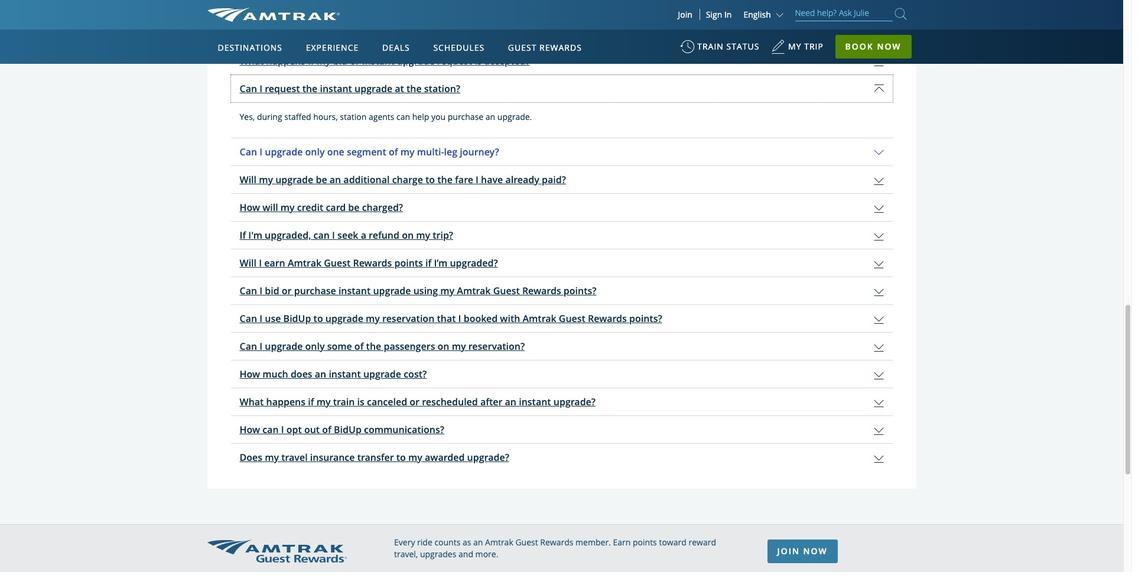 Task type: describe. For each thing, give the bounding box(es) containing it.
segment
[[347, 145, 386, 158]]

will for when
[[269, 27, 284, 40]]

can for can i bid or purchase instant upgrade using my amtrak guest rewards points?
[[240, 284, 257, 297]]

already
[[506, 173, 540, 186]]

cost?
[[404, 368, 427, 381]]

0 vertical spatial can
[[397, 111, 410, 122]]

of for passengers
[[355, 340, 364, 353]]

1 horizontal spatial purchase
[[448, 111, 484, 122]]

only for some
[[305, 340, 325, 353]]

instant up deals
[[381, 27, 413, 40]]

booked
[[464, 312, 498, 325]]

train
[[698, 41, 724, 52]]

if inside what happens if my train is canceled or rescheduled after an instant upgrade? button
[[308, 395, 314, 408]]

sign in button
[[706, 9, 732, 20]]

0 horizontal spatial can
[[263, 423, 279, 436]]

communications?
[[364, 423, 444, 436]]

charged?
[[362, 201, 403, 214]]

i'm
[[434, 256, 448, 269]]

my up i'm
[[259, 173, 273, 186]]

use
[[265, 312, 281, 325]]

amtrak guest rewards image
[[207, 540, 347, 563]]

my left credit
[[281, 201, 295, 214]]

train status
[[698, 41, 760, 52]]

join button
[[671, 9, 700, 20]]

travel,
[[394, 548, 418, 560]]

can i bid or purchase instant upgrade using my amtrak guest rewards points?
[[240, 284, 597, 297]]

instant up train
[[329, 368, 361, 381]]

if i'm upgraded, can i seek a refund on my trip?
[[240, 229, 453, 242]]

can for can i upgrade only some of the passengers on my reservation?
[[240, 340, 257, 353]]

passengers
[[384, 340, 435, 353]]

that
[[437, 312, 456, 325]]

upgrades
[[420, 548, 457, 560]]

my down experience
[[317, 54, 331, 67]]

a
[[361, 229, 366, 242]]

guest inside popup button
[[508, 42, 537, 53]]

can i use bidup to upgrade my reservation that i booked with amtrak guest rewards points? button
[[231, 305, 893, 332]]

on for passengers
[[438, 340, 450, 353]]

you
[[431, 111, 446, 122]]

now
[[877, 41, 902, 52]]

1 vertical spatial bid
[[265, 284, 279, 297]]

guest inside button
[[324, 256, 351, 269]]

when will i know if my offer or instant upgrade request was accepted?
[[240, 27, 559, 40]]

every
[[394, 537, 415, 548]]

search icon image
[[895, 6, 907, 22]]

upgrade.
[[498, 111, 532, 122]]

refund
[[369, 229, 400, 242]]

english button
[[744, 9, 786, 20]]

how for how much does an instant upgrade cost?
[[240, 368, 260, 381]]

my
[[788, 41, 802, 52]]

the left "fare"
[[438, 173, 453, 186]]

my trip button
[[771, 35, 824, 64]]

i'm
[[248, 229, 262, 242]]

toward
[[659, 537, 687, 548]]

amtrak inside "button"
[[523, 312, 557, 325]]

i inside button
[[260, 82, 263, 95]]

rewards inside button
[[522, 284, 561, 297]]

how can i opt out of bidup communications?
[[240, 423, 444, 436]]

join for join
[[678, 9, 693, 20]]

sign
[[706, 9, 722, 20]]

rescheduled
[[422, 395, 478, 408]]

of for communications?
[[322, 423, 332, 436]]

will my upgrade be an additional charge to the fare i have already paid? button
[[231, 166, 893, 193]]

how will my credit card be charged?
[[240, 201, 403, 214]]

what for what happens if my bid or instant upgrade request is accepted?
[[240, 54, 264, 67]]

will i earn amtrak guest rewards points if i'm upgraded? button
[[231, 249, 893, 277]]

insurance
[[310, 451, 355, 464]]

my inside button
[[317, 395, 331, 408]]

instant down the will i earn amtrak guest rewards points if i'm upgraded?
[[339, 284, 371, 297]]

upgrade down deals
[[397, 54, 435, 67]]

reward
[[689, 537, 716, 548]]

more.
[[476, 548, 498, 560]]

can i bid or purchase instant upgrade using my amtrak guest rewards points? button
[[231, 277, 893, 304]]

the right some
[[366, 340, 381, 353]]

is inside button
[[357, 395, 365, 408]]

if inside will i earn amtrak guest rewards points if i'm upgraded? button
[[426, 256, 432, 269]]

an down the one
[[330, 173, 341, 186]]

an inside every ride counts as an amtrak guest rewards member. earn points toward reward travel, upgrades and more.
[[473, 537, 483, 548]]

regions map image
[[251, 99, 535, 264]]

does
[[291, 368, 312, 381]]

instant inside button
[[519, 395, 551, 408]]

purchase inside button
[[294, 284, 336, 297]]

can i use bidup to upgrade my reservation that i booked with amtrak guest rewards points?
[[240, 312, 662, 325]]

my up experience
[[328, 27, 342, 40]]

amtrak inside button
[[457, 284, 491, 297]]

help
[[412, 111, 429, 122]]

canceled
[[367, 395, 407, 408]]

happens for what happens if my train is canceled or rescheduled after an instant upgrade?
[[266, 395, 306, 408]]

know
[[292, 27, 317, 40]]

schedules link
[[429, 30, 489, 64]]

counts
[[435, 537, 461, 548]]

fare
[[455, 173, 473, 186]]

only for one
[[305, 145, 325, 158]]

can i upgrade only one segment of my multi-leg journey?
[[240, 145, 499, 158]]

card
[[326, 201, 346, 214]]

agents
[[369, 111, 394, 122]]

experience
[[306, 42, 359, 53]]

an left 'upgrade.'
[[486, 111, 495, 122]]

my right using
[[441, 284, 455, 297]]

at
[[395, 82, 404, 95]]

what for what happens if my train is canceled or rescheduled after an instant upgrade?
[[240, 395, 264, 408]]

or down experience
[[350, 54, 360, 67]]

upgrade up schedules
[[416, 27, 454, 40]]

earn
[[264, 256, 285, 269]]

to inside does my travel insurance transfer to my awarded upgrade? button
[[396, 451, 406, 464]]

1 vertical spatial request
[[437, 54, 472, 67]]

to inside can i use bidup to upgrade my reservation that i booked with amtrak guest rewards points? "button"
[[314, 312, 323, 325]]

upgraded?
[[450, 256, 498, 269]]

some
[[327, 340, 352, 353]]

does
[[240, 451, 262, 464]]

trip
[[805, 41, 824, 52]]

or right offer
[[369, 27, 379, 40]]

deals
[[382, 42, 410, 53]]

and
[[459, 548, 473, 560]]

points inside every ride counts as an amtrak guest rewards member. earn points toward reward travel, upgrades and more.
[[633, 537, 657, 548]]

was
[[494, 27, 511, 40]]

travel
[[281, 451, 308, 464]]

leg
[[444, 145, 458, 158]]

train
[[333, 395, 355, 408]]

happens for what happens if my bid or instant upgrade request is accepted?
[[266, 54, 306, 67]]

rewards inside button
[[353, 256, 392, 269]]

additional
[[344, 173, 390, 186]]

the up staffed
[[302, 82, 318, 95]]

join now
[[778, 545, 828, 557]]

sign in
[[706, 9, 732, 20]]

every ride counts as an amtrak guest rewards member. earn points toward reward travel, upgrades and more.
[[394, 537, 716, 560]]

yes, during staffed hours, station agents can help you purchase an upgrade. element
[[231, 111, 893, 123]]

upgrade up much
[[265, 340, 303, 353]]

out
[[304, 423, 320, 436]]



Task type: locate. For each thing, give the bounding box(es) containing it.
is right train
[[357, 395, 365, 408]]

0 horizontal spatial purchase
[[294, 284, 336, 297]]

book now button
[[835, 35, 912, 59]]

will for will i earn amtrak guest rewards points if i'm upgraded?
[[240, 256, 257, 269]]

0 vertical spatial points?
[[564, 284, 597, 297]]

upgrade inside button
[[355, 82, 393, 95]]

an right as
[[473, 537, 483, 548]]

0 vertical spatial what
[[240, 54, 264, 67]]

is
[[475, 54, 482, 67], [357, 395, 365, 408]]

1 horizontal spatial be
[[348, 201, 360, 214]]

awarded
[[425, 451, 465, 464]]

my up 'can i upgrade only some of the passengers on my reservation?' at bottom left
[[366, 312, 380, 325]]

journey?
[[460, 145, 499, 158]]

amtrak right with
[[523, 312, 557, 325]]

join now link
[[767, 540, 838, 563]]

2 vertical spatial how
[[240, 423, 260, 436]]

hours,
[[313, 111, 338, 122]]

what down destinations
[[240, 54, 264, 67]]

rewards inside popup button
[[540, 42, 582, 53]]

request up schedules
[[456, 27, 491, 40]]

0 vertical spatial is
[[475, 54, 482, 67]]

1 can from the top
[[240, 82, 257, 95]]

0 vertical spatial only
[[305, 145, 325, 158]]

1 horizontal spatial points
[[633, 537, 657, 548]]

points? inside "button"
[[629, 312, 662, 325]]

upgrade? inside button
[[467, 451, 509, 464]]

my left train
[[317, 395, 331, 408]]

what inside button
[[240, 395, 264, 408]]

book now
[[846, 41, 902, 52]]

bidup inside can i use bidup to upgrade my reservation that i booked with amtrak guest rewards points? "button"
[[283, 312, 311, 325]]

1 vertical spatial is
[[357, 395, 365, 408]]

how up i'm
[[240, 201, 260, 214]]

can left help
[[397, 111, 410, 122]]

bid
[[333, 54, 348, 67], [265, 284, 279, 297]]

join inside "link"
[[778, 545, 800, 557]]

0 vertical spatial points
[[394, 256, 423, 269]]

happens down know
[[266, 54, 306, 67]]

points? inside button
[[564, 284, 597, 297]]

rewards
[[540, 42, 582, 53], [353, 256, 392, 269], [522, 284, 561, 297], [588, 312, 627, 325], [540, 537, 574, 548]]

on down that in the left bottom of the page
[[438, 340, 450, 353]]

1 vertical spatial on
[[438, 340, 450, 353]]

my left trip?
[[416, 229, 430, 242]]

1 only from the top
[[305, 145, 325, 158]]

only left some
[[305, 340, 325, 353]]

1 vertical spatial purchase
[[294, 284, 336, 297]]

to
[[426, 173, 435, 186], [314, 312, 323, 325], [396, 451, 406, 464]]

1 vertical spatial of
[[355, 340, 364, 353]]

one
[[327, 145, 344, 158]]

1 vertical spatial what
[[240, 395, 264, 408]]

1 vertical spatial can
[[314, 229, 330, 242]]

purchase
[[448, 111, 484, 122], [294, 284, 336, 297]]

my inside "button"
[[366, 312, 380, 325]]

guest inside button
[[493, 284, 520, 297]]

the right at
[[407, 82, 422, 95]]

will up if
[[240, 173, 257, 186]]

can for can i use bidup to upgrade my reservation that i booked with amtrak guest rewards points?
[[240, 312, 257, 325]]

an right does
[[315, 368, 326, 381]]

will up upgraded,
[[263, 201, 278, 214]]

in
[[725, 9, 732, 20]]

bidup
[[283, 312, 311, 325], [334, 423, 362, 436]]

using
[[414, 284, 438, 297]]

1 vertical spatial join
[[778, 545, 800, 557]]

if down experience
[[308, 54, 314, 67]]

my left awarded
[[408, 451, 423, 464]]

book
[[846, 41, 874, 52]]

1 vertical spatial how
[[240, 368, 260, 381]]

upgrade inside "button"
[[326, 312, 363, 325]]

2 vertical spatial to
[[396, 451, 406, 464]]

happens up opt
[[266, 395, 306, 408]]

does my travel insurance transfer to my awarded upgrade?
[[240, 451, 509, 464]]

transfer
[[357, 451, 394, 464]]

0 vertical spatial request
[[456, 27, 491, 40]]

0 vertical spatial join
[[678, 9, 693, 20]]

4 can from the top
[[240, 312, 257, 325]]

amtrak inside button
[[288, 256, 322, 269]]

to right the use
[[314, 312, 323, 325]]

now
[[804, 545, 828, 557]]

my
[[328, 27, 342, 40], [317, 54, 331, 67], [401, 145, 415, 158], [259, 173, 273, 186], [281, 201, 295, 214], [416, 229, 430, 242], [441, 284, 455, 297], [366, 312, 380, 325], [452, 340, 466, 353], [317, 395, 331, 408], [265, 451, 279, 464], [408, 451, 423, 464]]

1 horizontal spatial bidup
[[334, 423, 362, 436]]

1 vertical spatial will
[[240, 256, 257, 269]]

1 vertical spatial only
[[305, 340, 325, 353]]

station?
[[424, 82, 460, 95]]

staffed
[[284, 111, 311, 122]]

bidup inside how can i opt out of bidup communications? button
[[334, 423, 362, 436]]

0 vertical spatial how
[[240, 201, 260, 214]]

points right earn
[[633, 537, 657, 548]]

0 vertical spatial bid
[[333, 54, 348, 67]]

when
[[240, 27, 266, 40]]

how for how will my credit card be charged?
[[240, 201, 260, 214]]

how left much
[[240, 368, 260, 381]]

0 vertical spatial upgrade?
[[554, 395, 596, 408]]

1 horizontal spatial is
[[475, 54, 482, 67]]

station
[[340, 111, 367, 122]]

1 will from the top
[[240, 173, 257, 186]]

on right "refund"
[[402, 229, 414, 242]]

1 vertical spatial upgrade?
[[467, 451, 509, 464]]

of right out
[[322, 423, 332, 436]]

1 horizontal spatial on
[[438, 340, 450, 353]]

1 how from the top
[[240, 201, 260, 214]]

1 vertical spatial accepted?
[[484, 54, 530, 67]]

0 horizontal spatial to
[[314, 312, 323, 325]]

0 vertical spatial bidup
[[283, 312, 311, 325]]

on inside 'if i'm upgraded, can i seek a refund on my trip?' button
[[402, 229, 414, 242]]

bid up the use
[[265, 284, 279, 297]]

will for how
[[263, 201, 278, 214]]

much
[[263, 368, 288, 381]]

yes,
[[240, 111, 255, 122]]

0 vertical spatial to
[[426, 173, 435, 186]]

1 horizontal spatial can
[[314, 229, 330, 242]]

points up can i bid or purchase instant upgrade using my amtrak guest rewards points?
[[394, 256, 423, 269]]

earn
[[613, 537, 631, 548]]

how much does an instant upgrade cost?
[[240, 368, 427, 381]]

2 vertical spatial of
[[322, 423, 332, 436]]

bidup down train
[[334, 423, 362, 436]]

0 horizontal spatial upgrade?
[[467, 451, 509, 464]]

my right the does
[[265, 451, 279, 464]]

instant down deals
[[362, 54, 395, 67]]

2 horizontal spatial to
[[426, 173, 435, 186]]

2 can from the top
[[240, 145, 257, 158]]

1 happens from the top
[[266, 54, 306, 67]]

0 vertical spatial on
[[402, 229, 414, 242]]

1 vertical spatial be
[[348, 201, 360, 214]]

credit
[[297, 201, 323, 214]]

rewards down a
[[353, 256, 392, 269]]

3 how from the top
[[240, 423, 260, 436]]

instant
[[381, 27, 413, 40], [362, 54, 395, 67], [320, 82, 352, 95], [339, 284, 371, 297], [329, 368, 361, 381], [519, 395, 551, 408]]

to right transfer
[[396, 451, 406, 464]]

to inside will my upgrade be an additional charge to the fare i have already paid? button
[[426, 173, 435, 186]]

after
[[480, 395, 503, 408]]

0 vertical spatial purchase
[[448, 111, 484, 122]]

if left i'm
[[426, 256, 432, 269]]

what inside button
[[240, 54, 264, 67]]

upgrade? inside button
[[554, 395, 596, 408]]

application containing when will i know if my offer or instant upgrade request was accepted?
[[231, 0, 893, 471]]

rewards down will i earn amtrak guest rewards points if i'm upgraded? button
[[522, 284, 561, 297]]

will my upgrade be an additional charge to the fare i have already paid?
[[240, 173, 566, 186]]

0 vertical spatial will
[[269, 27, 284, 40]]

instant inside button
[[320, 82, 352, 95]]

what happens if my train is canceled or rescheduled after an instant upgrade?
[[240, 395, 596, 408]]

can left opt
[[263, 423, 279, 436]]

what happens if my bid or instant upgrade request is accepted?
[[240, 54, 530, 67]]

charge
[[392, 173, 423, 186]]

how much does an instant upgrade cost? button
[[231, 360, 893, 388]]

0 horizontal spatial points
[[394, 256, 423, 269]]

0 horizontal spatial be
[[316, 173, 327, 186]]

happens inside button
[[266, 54, 306, 67]]

if
[[240, 229, 246, 242]]

paid?
[[542, 173, 566, 186]]

0 horizontal spatial join
[[678, 9, 693, 20]]

rewards left member.
[[540, 537, 574, 548]]

instant up hours,
[[320, 82, 352, 95]]

1 vertical spatial will
[[263, 201, 278, 214]]

upgrade down 'can i upgrade only some of the passengers on my reservation?' at bottom left
[[363, 368, 401, 381]]

of right segment
[[389, 145, 398, 158]]

or
[[369, 27, 379, 40], [350, 54, 360, 67], [282, 284, 292, 297], [410, 395, 420, 408]]

can for can i upgrade only one segment of my multi-leg journey?
[[240, 145, 257, 158]]

1 vertical spatial happens
[[266, 395, 306, 408]]

can i upgrade only one segment of my multi-leg journey? button
[[231, 138, 893, 165]]

can i upgrade only some of the passengers on my reservation?
[[240, 340, 525, 353]]

can inside "button"
[[240, 312, 257, 325]]

offer
[[344, 27, 366, 40]]

upgrade up some
[[326, 312, 363, 325]]

points
[[394, 256, 423, 269], [633, 537, 657, 548]]

to right charge
[[426, 173, 435, 186]]

upgrade up credit
[[276, 173, 313, 186]]

on inside can i upgrade only some of the passengers on my reservation? button
[[438, 340, 450, 353]]

what down much
[[240, 395, 264, 408]]

when will i know if my offer or instant upgrade request was accepted? button
[[231, 19, 893, 47]]

yes, during staffed hours, station agents can help you purchase an upgrade.
[[240, 111, 532, 122]]

0 horizontal spatial is
[[357, 395, 365, 408]]

an right after
[[505, 395, 517, 408]]

an inside button
[[505, 395, 517, 408]]

1 vertical spatial to
[[314, 312, 323, 325]]

on for refund
[[402, 229, 414, 242]]

trip?
[[433, 229, 453, 242]]

0 horizontal spatial bid
[[265, 284, 279, 297]]

request
[[456, 27, 491, 40], [437, 54, 472, 67], [265, 82, 300, 95]]

upgrade down staffed
[[265, 145, 303, 158]]

of right some
[[355, 340, 364, 353]]

upgrade up reservation
[[373, 284, 411, 297]]

accepted? down was on the top left of page
[[484, 54, 530, 67]]

how will my credit card be charged? button
[[231, 194, 893, 221]]

i inside button
[[259, 256, 262, 269]]

request down schedules
[[437, 54, 472, 67]]

will for will my upgrade be an additional charge to the fare i have already paid?
[[240, 173, 257, 186]]

as
[[463, 537, 471, 548]]

request up during
[[265, 82, 300, 95]]

2 vertical spatial request
[[265, 82, 300, 95]]

my left multi-
[[401, 145, 415, 158]]

0 vertical spatial happens
[[266, 54, 306, 67]]

join left 'now'
[[778, 545, 800, 557]]

rewards inside every ride counts as an amtrak guest rewards member. earn points toward reward travel, upgrades and more.
[[540, 537, 574, 548]]

or right canceled
[[410, 395, 420, 408]]

upgrade? right awarded
[[467, 451, 509, 464]]

can left seek at top left
[[314, 229, 330, 242]]

request inside button
[[265, 82, 300, 95]]

will left earn
[[240, 256, 257, 269]]

banner
[[0, 0, 1124, 273]]

seek
[[338, 229, 358, 242]]

0 vertical spatial of
[[389, 145, 398, 158]]

0 vertical spatial be
[[316, 173, 327, 186]]

amtrak image
[[207, 8, 340, 22]]

2 how from the top
[[240, 368, 260, 381]]

can inside button
[[240, 82, 257, 95]]

1 vertical spatial points?
[[629, 312, 662, 325]]

2 horizontal spatial of
[[389, 145, 398, 158]]

be up how will my credit card be charged?
[[316, 173, 327, 186]]

banner containing join
[[0, 0, 1124, 273]]

amtrak up more.
[[485, 537, 513, 548]]

can for can i request the instant upgrade at the station?
[[240, 82, 257, 95]]

join for join now
[[778, 545, 800, 557]]

if i'm upgraded, can i seek a refund on my trip? button
[[231, 222, 893, 249]]

accepted?
[[514, 27, 559, 40], [484, 54, 530, 67]]

multi-
[[417, 145, 444, 158]]

will inside button
[[240, 256, 257, 269]]

my trip
[[788, 41, 824, 52]]

0 horizontal spatial points?
[[564, 284, 597, 297]]

destinations
[[218, 42, 283, 53]]

amtrak down upgraded?
[[457, 284, 491, 297]]

with
[[500, 312, 520, 325]]

or down earn
[[282, 284, 292, 297]]

1 horizontal spatial upgrade?
[[554, 395, 596, 408]]

1 what from the top
[[240, 54, 264, 67]]

points inside button
[[394, 256, 423, 269]]

deals button
[[378, 31, 415, 64]]

will i earn amtrak guest rewards points if i'm upgraded?
[[240, 256, 498, 269]]

0 vertical spatial accepted?
[[514, 27, 559, 40]]

will inside button
[[240, 173, 257, 186]]

join
[[678, 9, 693, 20], [778, 545, 800, 557]]

my down can i use bidup to upgrade my reservation that i booked with amtrak guest rewards points?
[[452, 340, 466, 353]]

is inside button
[[475, 54, 482, 67]]

1 horizontal spatial to
[[396, 451, 406, 464]]

amtrak inside every ride counts as an amtrak guest rewards member. earn points toward reward travel, upgrades and more.
[[485, 537, 513, 548]]

upgrade? down how much does an instant upgrade cost? button
[[554, 395, 596, 408]]

if inside what happens if my bid or instant upgrade request is accepted? button
[[308, 54, 314, 67]]

an
[[486, 111, 495, 122], [330, 173, 341, 186], [315, 368, 326, 381], [505, 395, 517, 408], [473, 537, 483, 548]]

how up the does
[[240, 423, 260, 436]]

will down amtrak image
[[269, 27, 284, 40]]

upgraded,
[[265, 229, 311, 242]]

amtrak
[[288, 256, 322, 269], [457, 284, 491, 297], [523, 312, 557, 325], [485, 537, 513, 548]]

guest inside every ride counts as an amtrak guest rewards member. earn points toward reward travel, upgrades and more.
[[516, 537, 538, 548]]

instant down how much does an instant upgrade cost? button
[[519, 395, 551, 408]]

be
[[316, 173, 327, 186], [348, 201, 360, 214]]

rewards down can i bid or purchase instant upgrade using my amtrak guest rewards points? button
[[588, 312, 627, 325]]

how for how can i opt out of bidup communications?
[[240, 423, 260, 436]]

1 vertical spatial bidup
[[334, 423, 362, 436]]

2 will from the top
[[240, 256, 257, 269]]

5 can from the top
[[240, 340, 257, 353]]

be right card
[[348, 201, 360, 214]]

3 can from the top
[[240, 284, 257, 297]]

0 horizontal spatial of
[[322, 423, 332, 436]]

1 horizontal spatial join
[[778, 545, 800, 557]]

opt
[[287, 423, 302, 436]]

status
[[727, 41, 760, 52]]

if up out
[[308, 395, 314, 408]]

does my travel insurance transfer to my awarded upgrade? button
[[231, 444, 893, 471]]

1 horizontal spatial of
[[355, 340, 364, 353]]

rewards inside "button"
[[588, 312, 627, 325]]

if up experience
[[319, 27, 325, 40]]

0 horizontal spatial on
[[402, 229, 414, 242]]

if
[[319, 27, 325, 40], [308, 54, 314, 67], [426, 256, 432, 269], [308, 395, 314, 408]]

reservation
[[382, 312, 435, 325]]

join left sign
[[678, 9, 693, 20]]

accepted? up guest rewards
[[514, 27, 559, 40]]

2 vertical spatial can
[[263, 423, 279, 436]]

2 horizontal spatial can
[[397, 111, 410, 122]]

happens inside button
[[266, 395, 306, 408]]

or inside button
[[410, 395, 420, 408]]

bid down experience
[[333, 54, 348, 67]]

what happens if my bid or instant upgrade request is accepted? button
[[231, 47, 893, 74]]

1 horizontal spatial points?
[[629, 312, 662, 325]]

rewards up can i request the instant upgrade at the station? button
[[540, 42, 582, 53]]

can
[[240, 82, 257, 95], [240, 145, 257, 158], [240, 284, 257, 297], [240, 312, 257, 325], [240, 340, 257, 353]]

1 vertical spatial points
[[633, 537, 657, 548]]

only left the one
[[305, 145, 325, 158]]

if inside when will i know if my offer or instant upgrade request was accepted? button
[[319, 27, 325, 40]]

1 horizontal spatial bid
[[333, 54, 348, 67]]

0 horizontal spatial bidup
[[283, 312, 311, 325]]

bidup right the use
[[283, 312, 311, 325]]

2 what from the top
[[240, 395, 264, 408]]

2 only from the top
[[305, 340, 325, 353]]

2 happens from the top
[[266, 395, 306, 408]]

train status link
[[680, 35, 760, 64]]

amtrak right earn
[[288, 256, 322, 269]]

guest inside "button"
[[559, 312, 586, 325]]

application
[[231, 0, 893, 471], [251, 99, 535, 264]]

upgrade left at
[[355, 82, 393, 95]]

Please enter your search item search field
[[795, 6, 893, 21]]

destinations button
[[213, 31, 287, 64]]

is down schedules
[[475, 54, 482, 67]]

0 vertical spatial will
[[240, 173, 257, 186]]



Task type: vqa. For each thing, say whether or not it's contained in the screenshot.
the rightmost PARK
no



